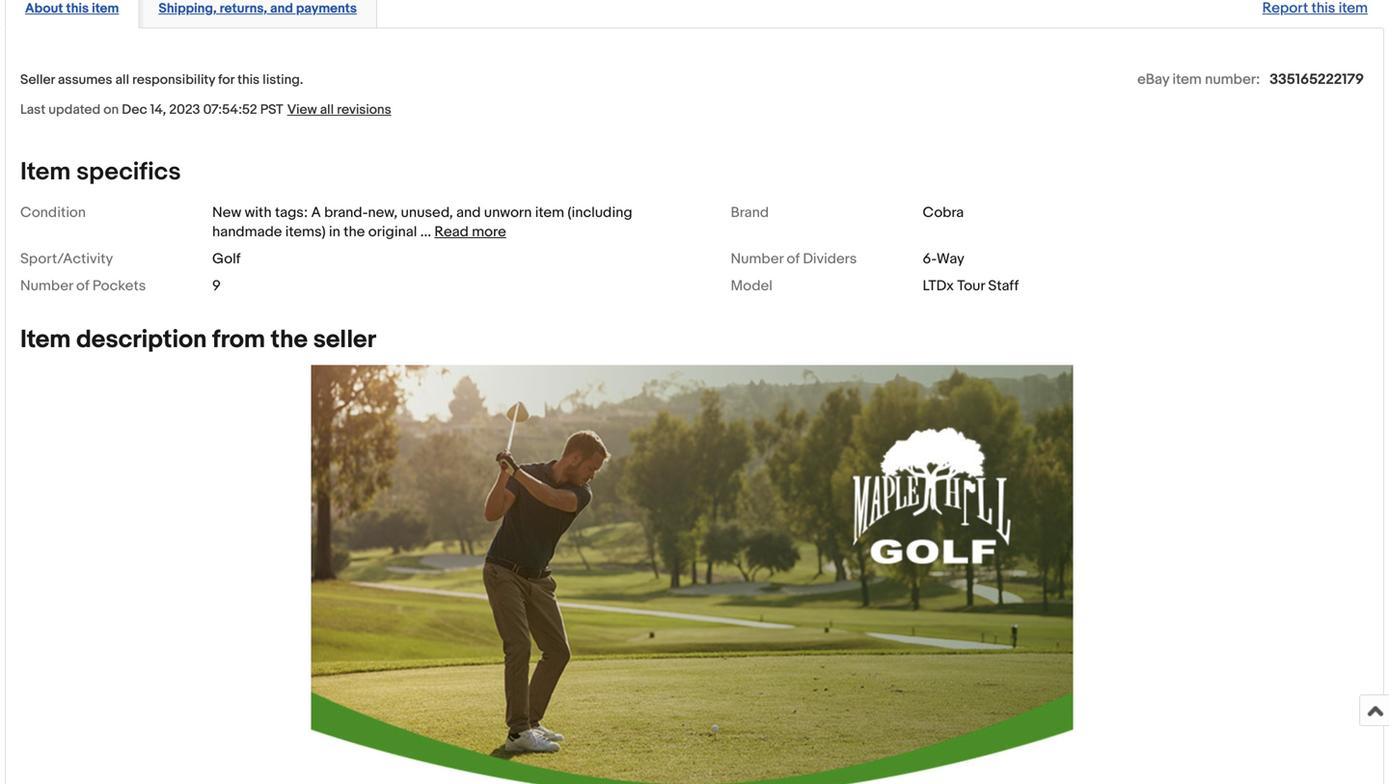 Task type: locate. For each thing, give the bounding box(es) containing it.
1 vertical spatial item
[[20, 325, 71, 355]]

0 vertical spatial and
[[270, 1, 293, 17]]

1 horizontal spatial number
[[731, 250, 784, 268]]

view all revisions link
[[283, 101, 391, 118]]

1 vertical spatial item
[[1173, 71, 1202, 88]]

item down number of pockets at the left
[[20, 325, 71, 355]]

0 horizontal spatial of
[[76, 277, 89, 295]]

cobra
[[923, 204, 964, 221]]

0 horizontal spatial number
[[20, 277, 73, 295]]

all
[[115, 72, 129, 88], [320, 102, 334, 118]]

0 horizontal spatial the
[[271, 325, 308, 355]]

a
[[311, 204, 321, 221]]

in
[[329, 223, 341, 241]]

item up condition
[[20, 157, 71, 187]]

2 vertical spatial item
[[535, 204, 565, 221]]

1 horizontal spatial item
[[535, 204, 565, 221]]

brand
[[731, 204, 769, 221]]

item right about on the left of the page
[[92, 1, 119, 17]]

way
[[937, 250, 965, 268]]

item for item specifics
[[20, 157, 71, 187]]

last
[[20, 102, 46, 118]]

this right "for" at top
[[237, 72, 260, 88]]

and
[[270, 1, 293, 17], [456, 204, 481, 221]]

item
[[92, 1, 119, 17], [1173, 71, 1202, 88], [535, 204, 565, 221]]

0 vertical spatial this
[[66, 1, 89, 17]]

1 vertical spatial all
[[320, 102, 334, 118]]

handmade
[[212, 223, 282, 241]]

shipping, returns, and payments button
[[159, 0, 357, 18]]

0 horizontal spatial item
[[92, 1, 119, 17]]

1 vertical spatial number
[[20, 277, 73, 295]]

model
[[731, 277, 773, 295]]

9
[[212, 277, 221, 295]]

0 horizontal spatial all
[[115, 72, 129, 88]]

item right ebay
[[1173, 71, 1202, 88]]

number of dividers
[[731, 250, 857, 268]]

condition
[[20, 204, 86, 221]]

from
[[212, 325, 265, 355]]

1 horizontal spatial all
[[320, 102, 334, 118]]

dec
[[122, 102, 147, 118]]

this
[[66, 1, 89, 17], [237, 72, 260, 88]]

the
[[344, 223, 365, 241], [271, 325, 308, 355]]

listing.
[[263, 72, 303, 88]]

new with tags: a brand-new, unused, and unworn item (including handmade items) in the original ...
[[212, 204, 633, 241]]

sport/activity
[[20, 250, 113, 268]]

2 item from the top
[[20, 325, 71, 355]]

0 horizontal spatial this
[[66, 1, 89, 17]]

0 horizontal spatial and
[[270, 1, 293, 17]]

the right 'in'
[[344, 223, 365, 241]]

shipping, returns, and payments
[[159, 1, 357, 17]]

of
[[787, 250, 800, 268], [76, 277, 89, 295]]

tab list
[[5, 0, 1385, 28]]

0 vertical spatial item
[[92, 1, 119, 17]]

1 vertical spatial of
[[76, 277, 89, 295]]

1 horizontal spatial and
[[456, 204, 481, 221]]

of down sport/activity
[[76, 277, 89, 295]]

assumes
[[58, 72, 112, 88]]

all up on on the top left of the page
[[115, 72, 129, 88]]

1 horizontal spatial this
[[237, 72, 260, 88]]

item
[[20, 157, 71, 187], [20, 325, 71, 355]]

1 item from the top
[[20, 157, 71, 187]]

number down sport/activity
[[20, 277, 73, 295]]

number:
[[1205, 71, 1261, 88]]

read
[[435, 223, 469, 241]]

unused,
[[401, 204, 453, 221]]

and right returns,
[[270, 1, 293, 17]]

of left dividers
[[787, 250, 800, 268]]

of for dividers
[[787, 250, 800, 268]]

0 vertical spatial item
[[20, 157, 71, 187]]

the right from
[[271, 325, 308, 355]]

0 vertical spatial number
[[731, 250, 784, 268]]

1 vertical spatial the
[[271, 325, 308, 355]]

ebay item number: 335165222179
[[1138, 71, 1365, 88]]

for
[[218, 72, 234, 88]]

ebay
[[1138, 71, 1170, 88]]

number
[[731, 250, 784, 268], [20, 277, 73, 295]]

0 vertical spatial of
[[787, 250, 800, 268]]

and up read more button
[[456, 204, 481, 221]]

0 vertical spatial the
[[344, 223, 365, 241]]

items)
[[285, 223, 326, 241]]

1 horizontal spatial the
[[344, 223, 365, 241]]

more
[[472, 223, 506, 241]]

updated
[[49, 102, 101, 118]]

and inside shipping, returns, and payments button
[[270, 1, 293, 17]]

item right unworn
[[535, 204, 565, 221]]

this right about on the left of the page
[[66, 1, 89, 17]]

of for pockets
[[76, 277, 89, 295]]

number up model
[[731, 250, 784, 268]]

all right view
[[320, 102, 334, 118]]

unworn
[[484, 204, 532, 221]]

1 horizontal spatial of
[[787, 250, 800, 268]]

...
[[421, 223, 431, 241]]

new,
[[368, 204, 398, 221]]

new
[[212, 204, 242, 221]]

shipping,
[[159, 1, 217, 17]]

1 vertical spatial and
[[456, 204, 481, 221]]



Task type: describe. For each thing, give the bounding box(es) containing it.
specifics
[[76, 157, 181, 187]]

item for item description from the seller
[[20, 325, 71, 355]]

on
[[104, 102, 119, 118]]

2023
[[169, 102, 200, 118]]

payments
[[296, 1, 357, 17]]

2 horizontal spatial item
[[1173, 71, 1202, 88]]

seller
[[20, 72, 55, 88]]

pockets
[[92, 277, 146, 295]]

07:54:52
[[203, 102, 257, 118]]

tour
[[958, 277, 985, 295]]

last updated on dec 14, 2023 07:54:52 pst view all revisions
[[20, 102, 391, 118]]

number of pockets
[[20, 277, 146, 295]]

tags:
[[275, 204, 308, 221]]

golf
[[212, 250, 241, 268]]

seller assumes all responsibility for this listing.
[[20, 72, 303, 88]]

number for number of dividers
[[731, 250, 784, 268]]

revisions
[[337, 102, 391, 118]]

staff
[[989, 277, 1019, 295]]

item inside new with tags: a brand-new, unused, and unworn item (including handmade items) in the original ...
[[535, 204, 565, 221]]

view
[[287, 102, 317, 118]]

read more button
[[435, 223, 506, 241]]

item inside button
[[92, 1, 119, 17]]

brand-
[[324, 204, 368, 221]]

pst
[[260, 102, 283, 118]]

dividers
[[803, 250, 857, 268]]

original
[[368, 223, 417, 241]]

description
[[76, 325, 207, 355]]

ltdx tour staff
[[923, 277, 1019, 295]]

and inside new with tags: a brand-new, unused, and unworn item (including handmade items) in the original ...
[[456, 204, 481, 221]]

read more
[[435, 223, 506, 241]]

1 vertical spatial this
[[237, 72, 260, 88]]

seller
[[313, 325, 376, 355]]

tab list containing about this item
[[5, 0, 1385, 28]]

the inside new with tags: a brand-new, unused, and unworn item (including handmade items) in the original ...
[[344, 223, 365, 241]]

about this item button
[[25, 0, 119, 18]]

335165222179
[[1270, 71, 1365, 88]]

0 vertical spatial all
[[115, 72, 129, 88]]

item specifics
[[20, 157, 181, 187]]

this inside button
[[66, 1, 89, 17]]

about
[[25, 1, 63, 17]]

6-way
[[923, 250, 965, 268]]

about this item
[[25, 1, 119, 17]]

6-
[[923, 250, 937, 268]]

with
[[245, 204, 272, 221]]

number for number of pockets
[[20, 277, 73, 295]]

14,
[[150, 102, 166, 118]]

returns,
[[220, 1, 267, 17]]

(including
[[568, 204, 633, 221]]

item description from the seller
[[20, 325, 376, 355]]

ltdx
[[923, 277, 954, 295]]

responsibility
[[132, 72, 215, 88]]



Task type: vqa. For each thing, say whether or not it's contained in the screenshot.
Staff
yes



